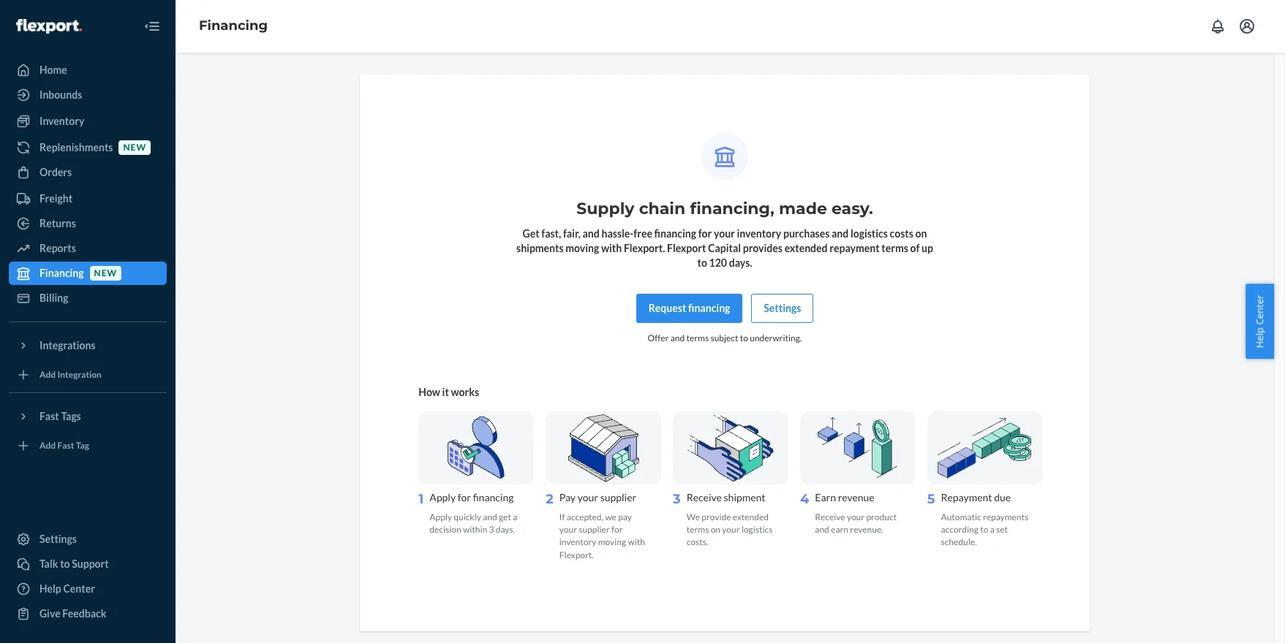 Task type: locate. For each thing, give the bounding box(es) containing it.
how
[[419, 386, 440, 399]]

0 vertical spatial center
[[1253, 295, 1267, 325]]

1 apply from the top
[[430, 492, 456, 504]]

moving inside get fast, fair, and hassle-free financing for your inventory purchases and logistics costs on shipments moving with flexport. flexport capital provides extended repayment terms of up to 120 days.
[[566, 242, 599, 255]]

1 vertical spatial moving
[[598, 537, 626, 548]]

3 left receive shipment
[[673, 492, 681, 508]]

fast
[[40, 410, 59, 423], [57, 441, 74, 452]]

and left get
[[483, 512, 497, 523]]

center
[[1253, 295, 1267, 325], [63, 583, 95, 595]]

supplier
[[600, 492, 636, 504], [579, 525, 610, 536]]

add inside add fast tag link
[[40, 441, 56, 452]]

open account menu image
[[1238, 18, 1256, 35]]

0 vertical spatial 3
[[673, 492, 681, 508]]

terms inside the we provide extended terms on your logistics costs.
[[687, 525, 709, 536]]

2 horizontal spatial for
[[698, 227, 712, 240]]

1 vertical spatial logistics
[[742, 525, 773, 536]]

financing up 'subject'
[[688, 302, 730, 315]]

with down pay
[[628, 537, 645, 548]]

2 vertical spatial for
[[612, 525, 623, 536]]

billing link
[[9, 287, 167, 310]]

a
[[513, 512, 517, 523], [990, 525, 995, 536]]

0 vertical spatial financing
[[654, 227, 696, 240]]

1 vertical spatial days.
[[496, 525, 515, 536]]

supplier down accepted,
[[579, 525, 610, 536]]

flexport. down accepted,
[[559, 550, 594, 561]]

1 vertical spatial 3
[[489, 525, 494, 536]]

to left set
[[980, 525, 989, 536]]

provides
[[743, 242, 783, 255]]

a right get
[[513, 512, 517, 523]]

inventory up 'provides'
[[737, 227, 781, 240]]

pay your supplier
[[559, 492, 636, 504]]

reports
[[40, 242, 76, 255]]

new up orders link
[[123, 142, 146, 153]]

1 vertical spatial center
[[63, 583, 95, 595]]

your down the provide
[[722, 525, 740, 536]]

supply
[[577, 199, 635, 219]]

help center
[[1253, 295, 1267, 348], [40, 583, 95, 595]]

financing,
[[690, 199, 775, 219]]

pay
[[559, 492, 576, 504]]

for down "we"
[[612, 525, 623, 536]]

and right the "fair,"
[[583, 227, 600, 240]]

add for add integration
[[40, 370, 56, 381]]

0 vertical spatial receive
[[687, 492, 722, 504]]

1 horizontal spatial a
[[990, 525, 995, 536]]

for up quickly
[[458, 492, 471, 504]]

receive up we
[[687, 492, 722, 504]]

logistics down shipment
[[742, 525, 773, 536]]

settings up talk
[[40, 533, 77, 546]]

a for 1
[[513, 512, 517, 523]]

apply inside apply quickly and get a decision within 3 days.
[[430, 512, 452, 523]]

120
[[709, 257, 727, 269]]

accepted,
[[567, 512, 604, 523]]

request financing
[[649, 302, 730, 315]]

offer
[[648, 333, 669, 344]]

your
[[714, 227, 735, 240], [578, 492, 598, 504], [847, 512, 865, 523], [559, 525, 577, 536], [722, 525, 740, 536]]

0 vertical spatial supplier
[[600, 492, 636, 504]]

to right 'subject'
[[740, 333, 748, 344]]

for
[[698, 227, 712, 240], [458, 492, 471, 504], [612, 525, 623, 536]]

1 horizontal spatial on
[[916, 227, 927, 240]]

your up revenue.
[[847, 512, 865, 523]]

0 horizontal spatial flexport.
[[559, 550, 594, 561]]

add down fast tags
[[40, 441, 56, 452]]

0 vertical spatial terms
[[882, 242, 908, 255]]

0 horizontal spatial a
[[513, 512, 517, 523]]

0 horizontal spatial inventory
[[559, 537, 596, 548]]

receive up earn
[[815, 512, 845, 523]]

integration
[[57, 370, 102, 381]]

to inside automatic repayments according to a set schedule.
[[980, 525, 989, 536]]

logistics
[[851, 227, 888, 240], [742, 525, 773, 536]]

on up up
[[916, 227, 927, 240]]

shipments
[[516, 242, 564, 255]]

close navigation image
[[143, 18, 161, 35]]

new down reports link
[[94, 268, 117, 279]]

and inside apply quickly and get a decision within 3 days.
[[483, 512, 497, 523]]

0 vertical spatial a
[[513, 512, 517, 523]]

with inside get fast, fair, and hassle-free financing for your inventory purchases and logistics costs on shipments moving with flexport. flexport capital provides extended repayment terms of up to 120 days.
[[601, 242, 622, 255]]

offer and terms subject to underwriting.
[[648, 333, 802, 344]]

1 vertical spatial for
[[458, 492, 471, 504]]

1 vertical spatial supplier
[[579, 525, 610, 536]]

1 horizontal spatial with
[[628, 537, 645, 548]]

0 vertical spatial for
[[698, 227, 712, 240]]

days. down get
[[496, 525, 515, 536]]

0 horizontal spatial settings
[[40, 533, 77, 546]]

apply up decision
[[430, 512, 452, 523]]

for up the flexport
[[698, 227, 712, 240]]

0 horizontal spatial with
[[601, 242, 622, 255]]

1 horizontal spatial center
[[1253, 295, 1267, 325]]

1 add from the top
[[40, 370, 56, 381]]

receive
[[687, 492, 722, 504], [815, 512, 845, 523]]

add left integration
[[40, 370, 56, 381]]

1 vertical spatial help
[[40, 583, 61, 595]]

add
[[40, 370, 56, 381], [40, 441, 56, 452]]

earn
[[831, 525, 849, 536]]

for inside get fast, fair, and hassle-free financing for your inventory purchases and logistics costs on shipments moving with flexport. flexport capital provides extended repayment terms of up to 120 days.
[[698, 227, 712, 240]]

a inside apply quickly and get a decision within 3 days.
[[513, 512, 517, 523]]

terms left 'subject'
[[686, 333, 709, 344]]

1 vertical spatial financing
[[40, 267, 84, 279]]

your up the capital
[[714, 227, 735, 240]]

0 vertical spatial inventory
[[737, 227, 781, 240]]

0 horizontal spatial 3
[[489, 525, 494, 536]]

fast,
[[541, 227, 561, 240]]

1 horizontal spatial help center
[[1253, 295, 1267, 348]]

0 vertical spatial days.
[[729, 257, 752, 269]]

add fast tag link
[[9, 435, 167, 458]]

1 vertical spatial apply
[[430, 512, 452, 523]]

to left 120
[[698, 257, 707, 269]]

0 vertical spatial with
[[601, 242, 622, 255]]

1 horizontal spatial flexport.
[[624, 242, 665, 255]]

extended down purchases
[[785, 242, 828, 255]]

your inside the we provide extended terms on your logistics costs.
[[722, 525, 740, 536]]

returns link
[[9, 212, 167, 236]]

underwriting.
[[750, 333, 802, 344]]

apply
[[430, 492, 456, 504], [430, 512, 452, 523]]

2
[[546, 492, 554, 508]]

extended inside get fast, fair, and hassle-free financing for your inventory purchases and logistics costs on shipments moving with flexport. flexport capital provides extended repayment terms of up to 120 days.
[[785, 242, 828, 255]]

with down the hassle-
[[601, 242, 622, 255]]

to inside talk to support button
[[60, 558, 70, 571]]

days. down the capital
[[729, 257, 752, 269]]

0 vertical spatial settings
[[764, 302, 801, 315]]

supplier up pay
[[600, 492, 636, 504]]

2 add from the top
[[40, 441, 56, 452]]

and
[[583, 227, 600, 240], [832, 227, 849, 240], [671, 333, 685, 344], [483, 512, 497, 523], [815, 525, 829, 536]]

0 vertical spatial on
[[916, 227, 927, 240]]

1 vertical spatial new
[[94, 268, 117, 279]]

4
[[800, 492, 809, 508]]

shipment
[[724, 492, 766, 504]]

3 right within
[[489, 525, 494, 536]]

0 vertical spatial moving
[[566, 242, 599, 255]]

add for add fast tag
[[40, 441, 56, 452]]

on down the provide
[[711, 525, 721, 536]]

1 horizontal spatial logistics
[[851, 227, 888, 240]]

home link
[[9, 59, 167, 82]]

financing
[[654, 227, 696, 240], [688, 302, 730, 315], [473, 492, 514, 504]]

logistics up repayment
[[851, 227, 888, 240]]

settings link
[[9, 528, 167, 552]]

fast left tag
[[57, 441, 74, 452]]

with
[[601, 242, 622, 255], [628, 537, 645, 548]]

up
[[922, 242, 933, 255]]

0 vertical spatial add
[[40, 370, 56, 381]]

1 horizontal spatial for
[[612, 525, 623, 536]]

1 horizontal spatial receive
[[815, 512, 845, 523]]

moving down "we"
[[598, 537, 626, 548]]

with inside the 'if accepted, we pay your supplier for inventory moving with flexport.'
[[628, 537, 645, 548]]

add inside add integration link
[[40, 370, 56, 381]]

0 horizontal spatial help
[[40, 583, 61, 595]]

0 vertical spatial flexport.
[[624, 242, 665, 255]]

terms down costs
[[882, 242, 908, 255]]

help inside help center button
[[1253, 328, 1267, 348]]

to right talk
[[60, 558, 70, 571]]

1 vertical spatial extended
[[733, 512, 769, 523]]

give
[[40, 608, 60, 620]]

repayment
[[941, 492, 992, 504]]

receive for receive your product and earn revenue.
[[815, 512, 845, 523]]

0 vertical spatial new
[[123, 142, 146, 153]]

logistics inside get fast, fair, and hassle-free financing for your inventory purchases and logistics costs on shipments moving with flexport. flexport capital provides extended repayment terms of up to 120 days.
[[851, 227, 888, 240]]

a inside automatic repayments according to a set schedule.
[[990, 525, 995, 536]]

0 vertical spatial financing
[[199, 18, 268, 34]]

0 horizontal spatial extended
[[733, 512, 769, 523]]

0 vertical spatial help center
[[1253, 295, 1267, 348]]

extended down shipment
[[733, 512, 769, 523]]

automatic repayments according to a set schedule.
[[941, 512, 1029, 548]]

0 vertical spatial extended
[[785, 242, 828, 255]]

0 horizontal spatial days.
[[496, 525, 515, 536]]

moving down the "fair,"
[[566, 242, 599, 255]]

financing up the flexport
[[654, 227, 696, 240]]

and right offer
[[671, 333, 685, 344]]

and up repayment
[[832, 227, 849, 240]]

0 horizontal spatial new
[[94, 268, 117, 279]]

flexport.
[[624, 242, 665, 255], [559, 550, 594, 561]]

2 apply from the top
[[430, 512, 452, 523]]

moving inside the 'if accepted, we pay your supplier for inventory moving with flexport.'
[[598, 537, 626, 548]]

1 vertical spatial fast
[[57, 441, 74, 452]]

1 horizontal spatial inventory
[[737, 227, 781, 240]]

1 vertical spatial a
[[990, 525, 995, 536]]

3
[[673, 492, 681, 508], [489, 525, 494, 536]]

days. inside get fast, fair, and hassle-free financing for your inventory purchases and logistics costs on shipments moving with flexport. flexport capital provides extended repayment terms of up to 120 days.
[[729, 257, 752, 269]]

open notifications image
[[1209, 18, 1227, 35]]

to
[[698, 257, 707, 269], [740, 333, 748, 344], [980, 525, 989, 536], [60, 558, 70, 571]]

0 vertical spatial apply
[[430, 492, 456, 504]]

1 horizontal spatial new
[[123, 142, 146, 153]]

1 vertical spatial receive
[[815, 512, 845, 523]]

help center button
[[1246, 284, 1274, 359]]

1 horizontal spatial extended
[[785, 242, 828, 255]]

flexport. inside the 'if accepted, we pay your supplier for inventory moving with flexport.'
[[559, 550, 594, 561]]

if accepted, we pay your supplier for inventory moving with flexport.
[[559, 512, 645, 561]]

moving
[[566, 242, 599, 255], [598, 537, 626, 548]]

0 horizontal spatial on
[[711, 525, 721, 536]]

terms up costs.
[[687, 525, 709, 536]]

0 vertical spatial fast
[[40, 410, 59, 423]]

0 horizontal spatial receive
[[687, 492, 722, 504]]

fast left tags
[[40, 410, 59, 423]]

inventory down accepted,
[[559, 537, 596, 548]]

receive for receive shipment
[[687, 492, 722, 504]]

and left earn
[[815, 525, 829, 536]]

new
[[123, 142, 146, 153], [94, 268, 117, 279]]

a left set
[[990, 525, 995, 536]]

settings up underwriting.
[[764, 302, 801, 315]]

0 vertical spatial logistics
[[851, 227, 888, 240]]

1 vertical spatial financing
[[688, 302, 730, 315]]

on
[[916, 227, 927, 240], [711, 525, 721, 536]]

1 horizontal spatial 3
[[673, 492, 681, 508]]

fast inside fast tags dropdown button
[[40, 410, 59, 423]]

talk
[[40, 558, 58, 571]]

days.
[[729, 257, 752, 269], [496, 525, 515, 536]]

receive inside receive your product and earn revenue.
[[815, 512, 845, 523]]

flexport. down free
[[624, 242, 665, 255]]

1 vertical spatial add
[[40, 441, 56, 452]]

0 horizontal spatial help center
[[40, 583, 95, 595]]

1 vertical spatial with
[[628, 537, 645, 548]]

get
[[523, 227, 540, 240]]

0 vertical spatial help
[[1253, 328, 1267, 348]]

2 vertical spatial financing
[[473, 492, 514, 504]]

extended
[[785, 242, 828, 255], [733, 512, 769, 523]]

feedback
[[62, 608, 106, 620]]

terms
[[882, 242, 908, 255], [686, 333, 709, 344], [687, 525, 709, 536]]

subject
[[711, 333, 738, 344]]

1 vertical spatial inventory
[[559, 537, 596, 548]]

1 horizontal spatial settings
[[764, 302, 801, 315]]

1 vertical spatial on
[[711, 525, 721, 536]]

your inside receive your product and earn revenue.
[[847, 512, 865, 523]]

1 horizontal spatial help
[[1253, 328, 1267, 348]]

1 vertical spatial terms
[[686, 333, 709, 344]]

1 vertical spatial flexport.
[[559, 550, 594, 561]]

1 horizontal spatial days.
[[729, 257, 752, 269]]

your down 'if'
[[559, 525, 577, 536]]

apply right 1
[[430, 492, 456, 504]]

apply for apply quickly and get a decision within 3 days.
[[430, 512, 452, 523]]

financing up get
[[473, 492, 514, 504]]

new for replenishments
[[123, 142, 146, 153]]

1 horizontal spatial financing
[[199, 18, 268, 34]]

inventory
[[737, 227, 781, 240], [559, 537, 596, 548]]

2 vertical spatial terms
[[687, 525, 709, 536]]

0 horizontal spatial logistics
[[742, 525, 773, 536]]



Task type: vqa. For each thing, say whether or not it's contained in the screenshot.


Task type: describe. For each thing, give the bounding box(es) containing it.
flexport
[[667, 242, 706, 255]]

of
[[910, 242, 920, 255]]

fair,
[[563, 227, 581, 240]]

repayment
[[830, 242, 880, 255]]

revenue
[[838, 492, 875, 504]]

get fast, fair, and hassle-free financing for your inventory purchases and logistics costs on shipments moving with flexport. flexport capital provides extended repayment terms of up to 120 days.
[[516, 227, 933, 269]]

talk to support button
[[9, 553, 167, 576]]

chain
[[639, 199, 686, 219]]

inventory inside get fast, fair, and hassle-free financing for your inventory purchases and logistics costs on shipments moving with flexport. flexport capital provides extended repayment terms of up to 120 days.
[[737, 227, 781, 240]]

quickly
[[454, 512, 481, 523]]

on inside get fast, fair, and hassle-free financing for your inventory purchases and logistics costs on shipments moving with flexport. flexport capital provides extended repayment terms of up to 120 days.
[[916, 227, 927, 240]]

receive your product and earn revenue.
[[815, 512, 897, 536]]

new for financing
[[94, 268, 117, 279]]

integrations
[[40, 339, 96, 352]]

fast tags button
[[9, 405, 167, 429]]

apply for financing
[[430, 492, 514, 504]]

days. inside apply quickly and get a decision within 3 days.
[[496, 525, 515, 536]]

get
[[499, 512, 511, 523]]

freight
[[40, 192, 72, 205]]

works
[[451, 386, 479, 399]]

costs.
[[687, 537, 708, 548]]

settings inside button
[[764, 302, 801, 315]]

we provide extended terms on your logistics costs.
[[687, 512, 773, 548]]

easy.
[[832, 199, 873, 219]]

revenue.
[[850, 525, 883, 536]]

reports link
[[9, 237, 167, 260]]

1 vertical spatial settings
[[40, 533, 77, 546]]

apply for apply for financing
[[430, 492, 456, 504]]

settings button
[[752, 294, 814, 323]]

we
[[605, 512, 617, 523]]

financing inside button
[[688, 302, 730, 315]]

replenishments
[[40, 141, 113, 154]]

inventory link
[[9, 110, 167, 133]]

inventory inside the 'if accepted, we pay your supplier for inventory moving with flexport.'
[[559, 537, 596, 548]]

how it works
[[419, 386, 479, 399]]

made
[[779, 199, 827, 219]]

terms inside get fast, fair, and hassle-free financing for your inventory purchases and logistics costs on shipments moving with flexport. flexport capital provides extended repayment terms of up to 120 days.
[[882, 242, 908, 255]]

for inside the 'if accepted, we pay your supplier for inventory moving with flexport.'
[[612, 525, 623, 536]]

purchases
[[783, 227, 830, 240]]

financing inside get fast, fair, and hassle-free financing for your inventory purchases and logistics costs on shipments moving with flexport. flexport capital provides extended repayment terms of up to 120 days.
[[654, 227, 696, 240]]

tags
[[61, 410, 81, 423]]

give feedback button
[[9, 603, 167, 626]]

talk to support
[[40, 558, 109, 571]]

supplier inside the 'if accepted, we pay your supplier for inventory moving with flexport.'
[[579, 525, 610, 536]]

your inside get fast, fair, and hassle-free financing for your inventory purchases and logistics costs on shipments moving with flexport. flexport capital provides extended repayment terms of up to 120 days.
[[714, 227, 735, 240]]

capital
[[708, 242, 741, 255]]

product
[[866, 512, 897, 523]]

pay
[[618, 512, 632, 523]]

request
[[649, 302, 686, 315]]

add integration
[[40, 370, 102, 381]]

within
[[463, 525, 487, 536]]

1
[[419, 492, 424, 508]]

home
[[40, 64, 67, 76]]

freight link
[[9, 187, 167, 211]]

inbounds link
[[9, 83, 167, 107]]

fast inside add fast tag link
[[57, 441, 74, 452]]

decision
[[430, 525, 461, 536]]

supply chain financing, made easy.
[[577, 199, 873, 219]]

a for 5
[[990, 525, 995, 536]]

to inside get fast, fair, and hassle-free financing for your inventory purchases and logistics costs on shipments moving with flexport. flexport capital provides extended repayment terms of up to 120 days.
[[698, 257, 707, 269]]

it
[[442, 386, 449, 399]]

1 vertical spatial help center
[[40, 583, 95, 595]]

provide
[[702, 512, 731, 523]]

0 horizontal spatial for
[[458, 492, 471, 504]]

5
[[927, 492, 935, 508]]

costs
[[890, 227, 914, 240]]

inventory
[[40, 115, 84, 127]]

0 horizontal spatial financing
[[40, 267, 84, 279]]

receive shipment
[[687, 492, 766, 504]]

help center link
[[9, 578, 167, 601]]

repayment due
[[941, 492, 1011, 504]]

financing link
[[199, 18, 268, 34]]

extended inside the we provide extended terms on your logistics costs.
[[733, 512, 769, 523]]

support
[[72, 558, 109, 571]]

repayments
[[983, 512, 1029, 523]]

and inside receive your product and earn revenue.
[[815, 525, 829, 536]]

center inside button
[[1253, 295, 1267, 325]]

your inside the 'if accepted, we pay your supplier for inventory moving with flexport.'
[[559, 525, 577, 536]]

according
[[941, 525, 979, 536]]

due
[[994, 492, 1011, 504]]

3 inside apply quickly and get a decision within 3 days.
[[489, 525, 494, 536]]

logistics inside the we provide extended terms on your logistics costs.
[[742, 525, 773, 536]]

earn
[[815, 492, 836, 504]]

apply quickly and get a decision within 3 days.
[[430, 512, 517, 536]]

help center inside button
[[1253, 295, 1267, 348]]

hassle-
[[602, 227, 634, 240]]

your up accepted,
[[578, 492, 598, 504]]

request financing button
[[636, 294, 743, 323]]

flexport. inside get fast, fair, and hassle-free financing for your inventory purchases and logistics costs on shipments moving with flexport. flexport capital provides extended repayment terms of up to 120 days.
[[624, 242, 665, 255]]

flexport logo image
[[16, 19, 82, 33]]

earn revenue
[[815, 492, 875, 504]]

free
[[634, 227, 652, 240]]

automatic
[[941, 512, 981, 523]]

if
[[559, 512, 565, 523]]

integrations button
[[9, 334, 167, 358]]

give feedback
[[40, 608, 106, 620]]

on inside the we provide extended terms on your logistics costs.
[[711, 525, 721, 536]]

returns
[[40, 217, 76, 230]]

0 horizontal spatial center
[[63, 583, 95, 595]]

orders
[[40, 166, 72, 178]]

set
[[996, 525, 1008, 536]]

we
[[687, 512, 700, 523]]

schedule.
[[941, 537, 977, 548]]

add integration link
[[9, 364, 167, 387]]

add fast tag
[[40, 441, 89, 452]]

tag
[[76, 441, 89, 452]]



